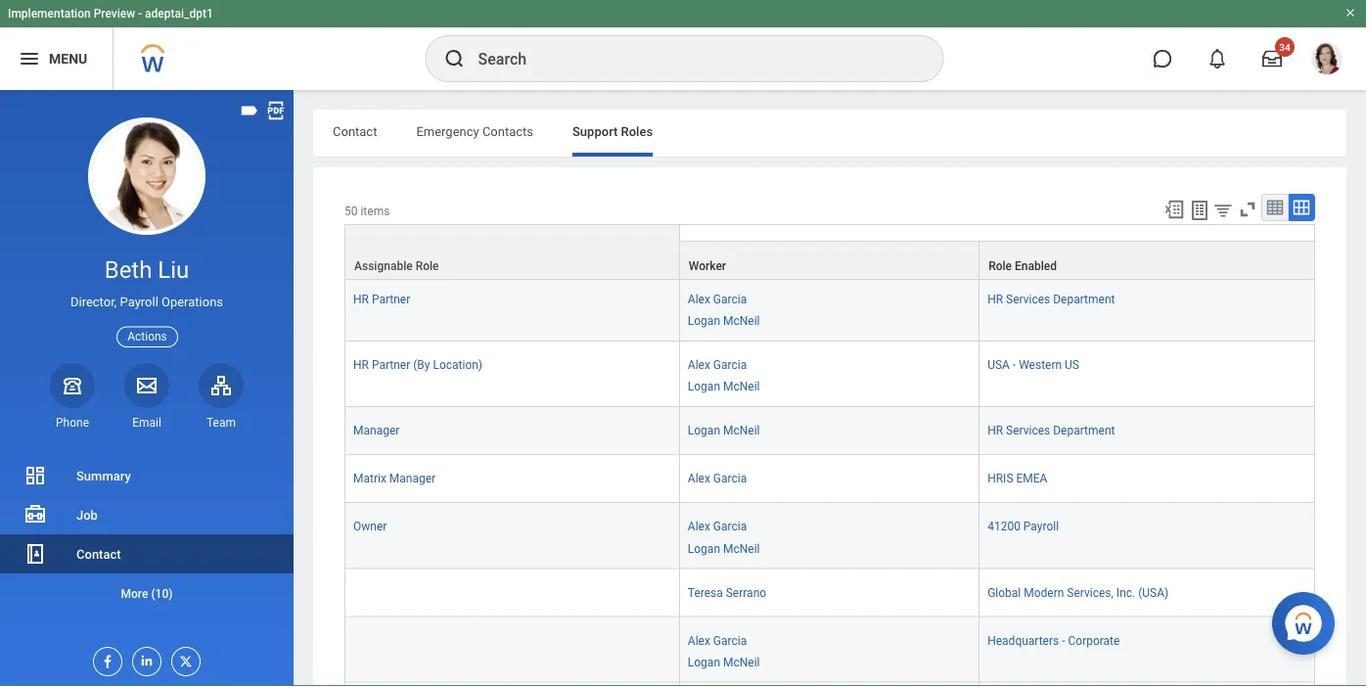 Task type: vqa. For each thing, say whether or not it's contained in the screenshot.
Alex Garcia
yes



Task type: describe. For each thing, give the bounding box(es) containing it.
logan mcneil for 41200 payroll
[[688, 542, 760, 555]]

(10)
[[151, 587, 173, 600]]

beth
[[104, 256, 152, 284]]

matrix manager link
[[353, 468, 436, 486]]

6 alex garcia from the top
[[688, 634, 747, 647]]

6 garcia from the top
[[713, 634, 747, 647]]

alex for hr partner (by location)
[[688, 358, 710, 372]]

x image
[[172, 648, 194, 669]]

10 row from the top
[[345, 683, 1315, 686]]

operations
[[161, 295, 223, 309]]

50
[[345, 205, 358, 218]]

hris emea
[[988, 472, 1048, 486]]

3 hr services department link from the top
[[988, 420, 1115, 438]]

mail image
[[135, 374, 159, 397]]

phone beth liu element
[[50, 415, 95, 431]]

menu banner
[[0, 0, 1366, 90]]

payroll for 41200
[[1024, 520, 1059, 534]]

global modern services, inc. (usa)
[[988, 586, 1169, 599]]

services,
[[1067, 586, 1114, 599]]

0 vertical spatial manager
[[353, 424, 400, 438]]

1 vertical spatial manager
[[389, 472, 436, 486]]

emea
[[1016, 472, 1048, 486]]

4 mcneil from the top
[[723, 424, 760, 438]]

3 department from the top
[[1053, 424, 1115, 438]]

role enabled
[[989, 259, 1057, 273]]

2 mcneil from the top
[[723, 314, 760, 328]]

logan mcneil for usa - western us
[[688, 380, 760, 394]]

assignable
[[354, 259, 413, 273]]

hr for 3rd hr services department link from the top of the page
[[988, 424, 1003, 438]]

logan for headquarters
[[688, 655, 720, 669]]

34
[[1279, 41, 1291, 53]]

logan mcneil link for headquarters - corporate
[[688, 651, 760, 669]]

row containing teresa serrano
[[345, 569, 1315, 617]]

4 alex from the top
[[688, 472, 710, 486]]

department for partner
[[1053, 293, 1115, 306]]

row containing worker
[[345, 241, 1315, 280]]

mcneil for hr services department
[[723, 248, 760, 262]]

hr partner link
[[353, 289, 410, 306]]

email
[[132, 416, 161, 430]]

(by
[[413, 358, 430, 372]]

director,
[[70, 295, 117, 309]]

us
[[1065, 358, 1080, 372]]

row containing matrix manager
[[345, 455, 1315, 503]]

garcia for hr partner
[[713, 293, 747, 306]]

mcneil for usa - western us
[[723, 380, 760, 394]]

3 hr services department from the top
[[988, 424, 1115, 438]]

hr analyst link
[[353, 223, 411, 241]]

teresa serrano link
[[688, 582, 766, 599]]

hr analyst
[[353, 227, 411, 241]]

logan mcneil for headquarters - corporate
[[688, 655, 760, 669]]

implementation
[[8, 7, 91, 21]]

roles
[[621, 124, 653, 138]]

inc.
[[1117, 586, 1136, 599]]

mcneil for headquarters - corporate
[[723, 655, 760, 669]]

alex garcia link for hr partner
[[688, 289, 747, 306]]

worker
[[689, 259, 726, 273]]

assignable role row
[[345, 224, 1315, 280]]

hr for the hr partner link
[[353, 293, 369, 306]]

role enabled button
[[980, 242, 1314, 279]]

menu
[[49, 51, 87, 67]]

logan for hr
[[688, 248, 720, 262]]

logan mcneil for hr services department
[[688, 248, 760, 262]]

hr for hr partner (by location) link
[[353, 358, 369, 372]]

corporate
[[1068, 634, 1120, 647]]

summary image
[[23, 464, 47, 487]]

hr services department for analyst
[[988, 227, 1115, 241]]

location)
[[433, 358, 483, 372]]

hr partner (by location) link
[[353, 354, 483, 372]]

garcia for hr analyst
[[713, 227, 747, 241]]

alex garcia link for hr partner (by location)
[[688, 354, 747, 372]]

hr partner (by location)
[[353, 358, 483, 372]]

Search Workday  search field
[[478, 37, 903, 80]]

summary
[[76, 468, 131, 483]]

assignable role button
[[346, 225, 679, 279]]

headquarters
[[988, 634, 1059, 647]]

summary link
[[0, 456, 294, 495]]

preview
[[94, 7, 135, 21]]

41200 payroll
[[988, 520, 1059, 534]]

alex garcia for hr partner
[[688, 293, 747, 306]]

41200 payroll link
[[988, 516, 1059, 534]]

enabled
[[1015, 259, 1057, 273]]

phone
[[56, 416, 89, 430]]

2 logan mcneil link from the top
[[688, 310, 760, 328]]

items selected list for hr partner (by location)
[[688, 354, 791, 395]]

34 button
[[1251, 37, 1295, 80]]

row containing hr analyst
[[345, 210, 1315, 276]]

contact image
[[23, 542, 47, 566]]

support roles
[[573, 124, 653, 138]]

tag image
[[239, 100, 260, 121]]

facebook image
[[94, 648, 115, 669]]

4 garcia from the top
[[713, 472, 747, 486]]

view printable version (pdf) image
[[265, 100, 287, 121]]

actions button
[[117, 326, 178, 347]]

mcneil for 41200 payroll
[[723, 542, 760, 555]]

beth liu
[[104, 256, 189, 284]]

services for analyst
[[1006, 227, 1050, 241]]

4 logan mcneil from the top
[[688, 424, 760, 438]]

alex for owner
[[688, 520, 710, 534]]

hris emea link
[[988, 468, 1048, 486]]

- for headquarters - corporate
[[1062, 634, 1065, 647]]

row containing hr partner
[[345, 276, 1315, 342]]

hr services department link for partner
[[988, 289, 1115, 306]]

serrano
[[726, 586, 766, 599]]

menu button
[[0, 27, 113, 90]]

search image
[[443, 47, 466, 70]]

assignable role
[[354, 259, 439, 273]]

50 items
[[345, 205, 390, 218]]

hris
[[988, 472, 1013, 486]]

global
[[988, 586, 1021, 599]]

usa - western us
[[988, 358, 1080, 372]]

logan mcneil link for hr services department
[[688, 245, 760, 262]]

5 items selected list from the top
[[688, 630, 791, 670]]

usa
[[988, 358, 1010, 372]]

more (10)
[[121, 587, 173, 600]]

fullscreen image
[[1237, 199, 1259, 220]]



Task type: locate. For each thing, give the bounding box(es) containing it.
1 alex from the top
[[688, 227, 710, 241]]

alex for hr partner
[[688, 293, 710, 306]]

owner link
[[353, 516, 387, 534]]

navigation pane region
[[0, 90, 294, 686]]

hr up hris
[[988, 424, 1003, 438]]

teresa serrano
[[688, 586, 766, 599]]

headquarters - corporate link
[[988, 630, 1120, 647]]

payroll for director,
[[120, 295, 158, 309]]

1 department from the top
[[1053, 227, 1115, 241]]

hr for the hr analyst link
[[353, 227, 369, 241]]

logan for 41200
[[688, 542, 720, 555]]

list containing summary
[[0, 456, 294, 613]]

1 hr services department link from the top
[[988, 223, 1115, 241]]

items selected list for hr analyst
[[688, 223, 791, 263]]

hr partner
[[353, 293, 410, 306]]

3 mcneil from the top
[[723, 380, 760, 394]]

0 vertical spatial hr services department link
[[988, 223, 1115, 241]]

1 role from the left
[[416, 259, 439, 273]]

tab list containing contact
[[313, 110, 1347, 157]]

0 horizontal spatial role
[[416, 259, 439, 273]]

garcia for owner
[[713, 520, 747, 534]]

alex garcia
[[688, 227, 747, 241], [688, 293, 747, 306], [688, 358, 747, 372], [688, 472, 747, 486], [688, 520, 747, 534], [688, 634, 747, 647]]

linkedin image
[[133, 648, 155, 668]]

hr services department link
[[988, 223, 1115, 241], [988, 289, 1115, 306], [988, 420, 1115, 438]]

more
[[121, 587, 148, 600]]

analyst
[[372, 227, 411, 241]]

0 horizontal spatial contact
[[76, 547, 121, 561]]

headquarters - corporate
[[988, 634, 1120, 647]]

logan mcneil link for usa - western us
[[688, 376, 760, 394]]

6 logan mcneil from the top
[[688, 655, 760, 669]]

3 logan from the top
[[688, 380, 720, 394]]

emergency contacts
[[416, 124, 533, 138]]

1 logan mcneil from the top
[[688, 248, 760, 262]]

6 mcneil from the top
[[723, 655, 760, 669]]

items selected list for owner
[[688, 516, 791, 556]]

5 logan from the top
[[688, 542, 720, 555]]

services
[[1006, 227, 1050, 241], [1006, 293, 1050, 306], [1006, 424, 1050, 438]]

1 vertical spatial partner
[[372, 358, 410, 372]]

inbox large image
[[1263, 49, 1282, 69]]

hr for hr services department link corresponding to partner
[[988, 293, 1003, 306]]

profile logan mcneil image
[[1312, 43, 1343, 78]]

6 alex garcia link from the top
[[688, 630, 747, 647]]

partner down "assignable role"
[[372, 293, 410, 306]]

1 vertical spatial services
[[1006, 293, 1050, 306]]

1 mcneil from the top
[[723, 248, 760, 262]]

view team image
[[209, 374, 233, 397]]

items selected list
[[688, 223, 791, 263], [688, 289, 791, 329], [688, 354, 791, 395], [688, 516, 791, 556], [688, 630, 791, 670]]

team
[[207, 416, 236, 430]]

6 row from the top
[[345, 455, 1315, 503]]

hr up role enabled
[[988, 227, 1003, 241]]

implementation preview -   adeptai_dpt1
[[8, 7, 213, 21]]

hr down assignable
[[353, 293, 369, 306]]

2 row from the top
[[345, 241, 1315, 280]]

hr services department link up emea
[[988, 420, 1115, 438]]

services down role enabled
[[1006, 293, 1050, 306]]

0 vertical spatial department
[[1053, 227, 1115, 241]]

email button
[[124, 363, 169, 431]]

3 items selected list from the top
[[688, 354, 791, 395]]

department down us at the right
[[1053, 424, 1115, 438]]

payroll right 41200
[[1024, 520, 1059, 534]]

justify image
[[18, 47, 41, 70]]

hr
[[353, 227, 369, 241], [988, 227, 1003, 241], [353, 293, 369, 306], [988, 293, 1003, 306], [353, 358, 369, 372], [988, 424, 1003, 438]]

2 services from the top
[[1006, 293, 1050, 306]]

table image
[[1266, 198, 1285, 217]]

2 vertical spatial -
[[1062, 634, 1065, 647]]

1 alex garcia link from the top
[[688, 223, 747, 241]]

1 items selected list from the top
[[688, 223, 791, 263]]

manager
[[353, 424, 400, 438], [389, 472, 436, 486]]

2 hr services department from the top
[[988, 293, 1115, 306]]

0 horizontal spatial -
[[138, 7, 142, 21]]

6 alex from the top
[[688, 634, 710, 647]]

1 alex garcia from the top
[[688, 227, 747, 241]]

western
[[1019, 358, 1062, 372]]

2 horizontal spatial -
[[1062, 634, 1065, 647]]

phone image
[[59, 374, 86, 397]]

(usa)
[[1138, 586, 1169, 599]]

2 vertical spatial services
[[1006, 424, 1050, 438]]

alex garcia for owner
[[688, 520, 747, 534]]

manager up matrix
[[353, 424, 400, 438]]

row containing hr partner (by location)
[[345, 342, 1315, 407]]

teresa
[[688, 586, 723, 599]]

matrix manager
[[353, 472, 436, 486]]

logan mcneil link
[[688, 245, 760, 262], [688, 310, 760, 328], [688, 376, 760, 394], [688, 420, 760, 438], [688, 538, 760, 555], [688, 651, 760, 669]]

role right assignable
[[416, 259, 439, 273]]

alex garcia link
[[688, 223, 747, 241], [688, 289, 747, 306], [688, 354, 747, 372], [688, 468, 747, 486], [688, 516, 747, 534], [688, 630, 747, 647]]

liu
[[158, 256, 189, 284]]

3 services from the top
[[1006, 424, 1050, 438]]

payroll
[[120, 295, 158, 309], [1024, 520, 1059, 534]]

3 row from the top
[[345, 276, 1315, 342]]

export to excel image
[[1164, 199, 1185, 220]]

role left enabled
[[989, 259, 1012, 273]]

hr services department down enabled
[[988, 293, 1115, 306]]

toolbar
[[1155, 194, 1315, 224]]

contact up '50'
[[333, 124, 377, 138]]

expand table image
[[1292, 198, 1312, 217]]

9 row from the top
[[345, 617, 1315, 683]]

hr services department link down enabled
[[988, 289, 1115, 306]]

2 alex garcia link from the top
[[688, 289, 747, 306]]

row containing manager
[[345, 407, 1315, 455]]

5 alex garcia link from the top
[[688, 516, 747, 534]]

5 alex garcia from the top
[[688, 520, 747, 534]]

logan
[[688, 248, 720, 262], [688, 314, 720, 328], [688, 380, 720, 394], [688, 424, 720, 438], [688, 542, 720, 555], [688, 655, 720, 669]]

items
[[361, 205, 390, 218]]

logan mcneil link for 41200 payroll
[[688, 538, 760, 555]]

logan mcneil
[[688, 248, 760, 262], [688, 314, 760, 328], [688, 380, 760, 394], [688, 424, 760, 438], [688, 542, 760, 555], [688, 655, 760, 669]]

41200
[[988, 520, 1021, 534]]

6 logan mcneil link from the top
[[688, 651, 760, 669]]

close environment banner image
[[1345, 7, 1357, 19]]

5 alex from the top
[[688, 520, 710, 534]]

department up enabled
[[1053, 227, 1115, 241]]

hr services department link up enabled
[[988, 223, 1115, 241]]

1 vertical spatial hr services department link
[[988, 289, 1115, 306]]

0 vertical spatial payroll
[[120, 295, 158, 309]]

2 logan mcneil from the top
[[688, 314, 760, 328]]

team beth liu element
[[199, 415, 244, 431]]

director, payroll operations
[[70, 295, 223, 309]]

notifications large image
[[1208, 49, 1227, 69]]

0 vertical spatial -
[[138, 7, 142, 21]]

hr services department link for analyst
[[988, 223, 1115, 241]]

2 partner from the top
[[372, 358, 410, 372]]

adeptai_dpt1
[[145, 7, 213, 21]]

email beth liu element
[[124, 415, 169, 431]]

4 logan from the top
[[688, 424, 720, 438]]

2 alex from the top
[[688, 293, 710, 306]]

1 row from the top
[[345, 210, 1315, 276]]

3 logan mcneil from the top
[[688, 380, 760, 394]]

1 logan from the top
[[688, 248, 720, 262]]

job link
[[0, 495, 294, 534]]

team link
[[199, 363, 244, 431]]

hr for hr services department link corresponding to analyst
[[988, 227, 1003, 241]]

row containing owner
[[345, 503, 1315, 569]]

3 logan mcneil link from the top
[[688, 376, 760, 394]]

payroll down beth liu
[[120, 295, 158, 309]]

- right usa at the bottom right of the page
[[1013, 358, 1016, 372]]

contact link
[[0, 534, 294, 574]]

1 horizontal spatial payroll
[[1024, 520, 1059, 534]]

5 garcia from the top
[[713, 520, 747, 534]]

2 vertical spatial hr services department link
[[988, 420, 1115, 438]]

hr left '(by'
[[353, 358, 369, 372]]

row containing alex garcia
[[345, 617, 1315, 683]]

6 logan from the top
[[688, 655, 720, 669]]

contact down job
[[76, 547, 121, 561]]

alex garcia link for owner
[[688, 516, 747, 534]]

contacts
[[482, 124, 533, 138]]

2 items selected list from the top
[[688, 289, 791, 329]]

1 hr services department from the top
[[988, 227, 1115, 241]]

select to filter grid data image
[[1213, 200, 1234, 220]]

1 vertical spatial -
[[1013, 358, 1016, 372]]

3 alex garcia link from the top
[[688, 354, 747, 372]]

2 logan from the top
[[688, 314, 720, 328]]

owner
[[353, 520, 387, 534]]

- for usa - western us
[[1013, 358, 1016, 372]]

-
[[138, 7, 142, 21], [1013, 358, 1016, 372], [1062, 634, 1065, 647]]

global modern services, inc. (usa) link
[[988, 582, 1169, 599]]

- right preview
[[138, 7, 142, 21]]

partner left '(by'
[[372, 358, 410, 372]]

4 items selected list from the top
[[688, 516, 791, 556]]

1 horizontal spatial -
[[1013, 358, 1016, 372]]

1 horizontal spatial contact
[[333, 124, 377, 138]]

logan for usa
[[688, 380, 720, 394]]

4 logan mcneil link from the top
[[688, 420, 760, 438]]

services up hris emea link
[[1006, 424, 1050, 438]]

7 row from the top
[[345, 503, 1315, 569]]

4 alex garcia link from the top
[[688, 468, 747, 486]]

role
[[416, 259, 439, 273], [989, 259, 1012, 273]]

alex garcia link for hr analyst
[[688, 223, 747, 241]]

actions
[[127, 330, 167, 344]]

hr services department up enabled
[[988, 227, 1115, 241]]

alex for hr analyst
[[688, 227, 710, 241]]

payroll inside navigation pane region
[[120, 295, 158, 309]]

contact
[[333, 124, 377, 138], [76, 547, 121, 561]]

hr services department
[[988, 227, 1115, 241], [988, 293, 1115, 306], [988, 424, 1115, 438]]

0 vertical spatial partner
[[372, 293, 410, 306]]

5 row from the top
[[345, 407, 1315, 455]]

3 alex garcia from the top
[[688, 358, 747, 372]]

2 department from the top
[[1053, 293, 1115, 306]]

worker button
[[680, 242, 979, 279]]

1 services from the top
[[1006, 227, 1050, 241]]

tab list
[[313, 110, 1347, 157]]

1 vertical spatial contact
[[76, 547, 121, 561]]

manager link
[[353, 420, 400, 438]]

alex garcia for hr analyst
[[688, 227, 747, 241]]

1 partner from the top
[[372, 293, 410, 306]]

department for analyst
[[1053, 227, 1115, 241]]

garcia
[[713, 227, 747, 241], [713, 293, 747, 306], [713, 358, 747, 372], [713, 472, 747, 486], [713, 520, 747, 534], [713, 634, 747, 647]]

3 alex from the top
[[688, 358, 710, 372]]

4 row from the top
[[345, 342, 1315, 407]]

2 garcia from the top
[[713, 293, 747, 306]]

items selected list for hr partner
[[688, 289, 791, 329]]

modern
[[1024, 586, 1064, 599]]

contact inside list
[[76, 547, 121, 561]]

services up role enabled
[[1006, 227, 1050, 241]]

hr services department up emea
[[988, 424, 1115, 438]]

cell
[[345, 569, 680, 617], [345, 617, 680, 683], [345, 683, 680, 686], [680, 683, 980, 686], [980, 683, 1315, 686]]

department
[[1053, 227, 1115, 241], [1053, 293, 1115, 306], [1053, 424, 1115, 438]]

2 vertical spatial hr services department
[[988, 424, 1115, 438]]

2 hr services department link from the top
[[988, 289, 1115, 306]]

list
[[0, 456, 294, 613]]

1 logan mcneil link from the top
[[688, 245, 760, 262]]

3 garcia from the top
[[713, 358, 747, 372]]

5 logan mcneil from the top
[[688, 542, 760, 555]]

matrix
[[353, 472, 386, 486]]

partner for hr partner
[[372, 293, 410, 306]]

0 horizontal spatial payroll
[[120, 295, 158, 309]]

0 vertical spatial hr services department
[[988, 227, 1115, 241]]

8 row from the top
[[345, 569, 1315, 617]]

department down enabled
[[1053, 293, 1115, 306]]

job image
[[23, 503, 47, 527]]

job
[[76, 507, 98, 522]]

- inside the menu banner
[[138, 7, 142, 21]]

export to worksheets image
[[1188, 199, 1212, 222]]

1 vertical spatial payroll
[[1024, 520, 1059, 534]]

mcneil
[[723, 248, 760, 262], [723, 314, 760, 328], [723, 380, 760, 394], [723, 424, 760, 438], [723, 542, 760, 555], [723, 655, 760, 669]]

partner for hr partner (by location)
[[372, 358, 410, 372]]

1 vertical spatial hr services department
[[988, 293, 1115, 306]]

row
[[345, 210, 1315, 276], [345, 241, 1315, 280], [345, 276, 1315, 342], [345, 342, 1315, 407], [345, 407, 1315, 455], [345, 455, 1315, 503], [345, 503, 1315, 569], [345, 569, 1315, 617], [345, 617, 1315, 683], [345, 683, 1315, 686]]

5 logan mcneil link from the top
[[688, 538, 760, 555]]

usa - western us link
[[988, 354, 1080, 372]]

0 vertical spatial services
[[1006, 227, 1050, 241]]

more (10) button
[[0, 582, 294, 605]]

alex garcia for hr partner (by location)
[[688, 358, 747, 372]]

services for partner
[[1006, 293, 1050, 306]]

1 garcia from the top
[[713, 227, 747, 241]]

contact inside tab list
[[333, 124, 377, 138]]

1 horizontal spatial role
[[989, 259, 1012, 273]]

support
[[573, 124, 618, 138]]

0 vertical spatial contact
[[333, 124, 377, 138]]

2 vertical spatial department
[[1053, 424, 1115, 438]]

4 alex garcia from the top
[[688, 472, 747, 486]]

emergency
[[416, 124, 479, 138]]

2 alex garcia from the top
[[688, 293, 747, 306]]

garcia for hr partner (by location)
[[713, 358, 747, 372]]

hr services department for partner
[[988, 293, 1115, 306]]

more (10) button
[[0, 574, 294, 613]]

manager right matrix
[[389, 472, 436, 486]]

5 mcneil from the top
[[723, 542, 760, 555]]

1 vertical spatial department
[[1053, 293, 1115, 306]]

2 role from the left
[[989, 259, 1012, 273]]

phone button
[[50, 363, 95, 431]]

hr down role enabled
[[988, 293, 1003, 306]]

- left corporate
[[1062, 634, 1065, 647]]

hr down 50 items
[[353, 227, 369, 241]]



